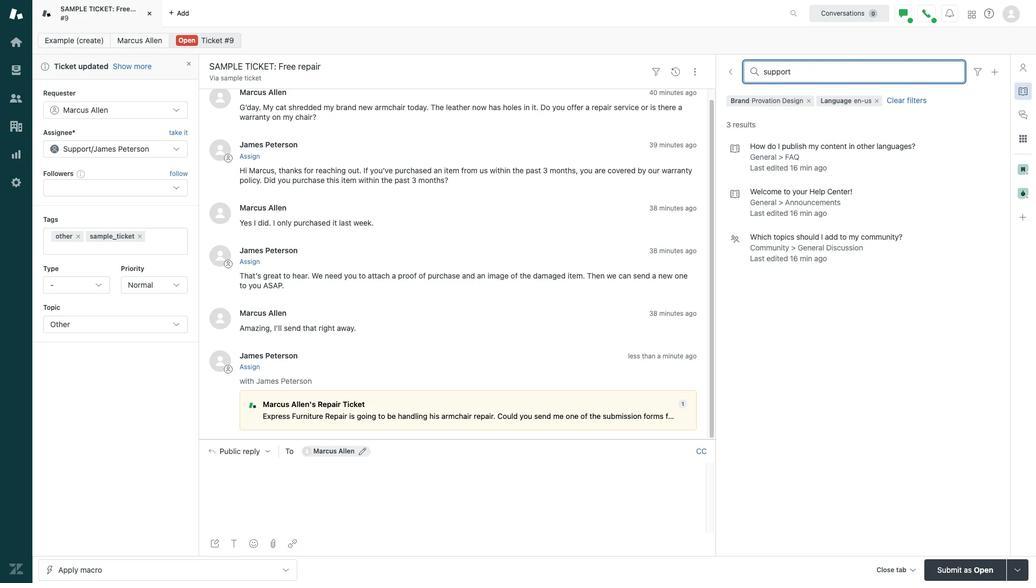 Task type: locate. For each thing, give the bounding box(es) containing it.
us left remove image
[[865, 97, 872, 105]]

less than a minute ago text field
[[628, 352, 697, 360]]

sample
[[221, 74, 243, 82]]

1 vertical spatial repair
[[325, 412, 347, 421]]

39
[[650, 141, 658, 149]]

2 james peterson assign from the top
[[240, 245, 298, 266]]

1 ‭general‬ from the top
[[751, 152, 777, 162]]

1 vertical spatial other
[[56, 232, 73, 240]]

2 minutes from the top
[[660, 141, 684, 149]]

an right and
[[477, 271, 486, 280]]

ago inside ‭which topics should i add to my community?‬ community > general discussion last edited 16 min ago
[[815, 254, 827, 263]]

1 vertical spatial last
[[751, 209, 765, 218]]

2 min from the top
[[800, 209, 813, 218]]

it inside button
[[184, 128, 188, 136]]

customers image
[[9, 91, 23, 105]]

0 horizontal spatial repair
[[132, 5, 151, 13]]

assign up hi
[[240, 152, 260, 160]]

edited for do
[[767, 163, 788, 172]]

marcus.allen@example.com image
[[303, 447, 311, 455]]

marcus allen link for yes
[[240, 203, 287, 212]]

is inside marcus allen's repair ticket express furniture repair is going to be handling his armchair repair. could you send me one of the submission forms for a repair? i'm out of physical copies in the office
[[349, 412, 355, 421]]

0 horizontal spatial one
[[566, 412, 579, 421]]

other left languages?‬
[[857, 142, 875, 151]]

38 minutes ago
[[650, 204, 697, 212], [650, 247, 697, 255], [650, 309, 697, 317]]

ticket up the via
[[201, 36, 223, 45]]

armchair left today.
[[375, 103, 406, 112]]

than
[[642, 352, 656, 360]]

james peterson link for great
[[240, 245, 298, 255]]

community?‬
[[861, 232, 903, 242]]

1 horizontal spatial new
[[659, 271, 673, 280]]

james
[[240, 140, 264, 149], [93, 144, 116, 153], [240, 245, 264, 255], [240, 351, 264, 360], [256, 376, 279, 386]]

3 38 minutes ago from the top
[[650, 309, 697, 317]]

the left damaged
[[520, 271, 531, 280]]

2 horizontal spatial in
[[849, 142, 855, 151]]

marcus allen right marcus.allen@example.com icon
[[314, 447, 355, 455]]

0 vertical spatial 38 minutes ago
[[650, 204, 697, 212]]

0 vertical spatial new
[[359, 103, 373, 112]]

within down if
[[359, 175, 379, 184]]

1 38 minutes ago text field from the top
[[650, 204, 697, 212]]

last inside ‭welcome to your help center!‬ ‭general‬ > ‭announcements‬ last edited 16 min ago
[[751, 209, 765, 218]]

0 horizontal spatial #9
[[60, 14, 69, 22]]

1 16 from the top
[[790, 163, 798, 172]]

displays possible ticket submission types image
[[1014, 566, 1023, 574]]

1 minutes from the top
[[660, 89, 684, 97]]

1 vertical spatial ticket
[[54, 62, 76, 71]]

followers element
[[43, 179, 188, 197]]

1 horizontal spatial add
[[825, 232, 838, 242]]

2 vertical spatial 38 minutes ago
[[650, 309, 697, 317]]

alert
[[32, 55, 199, 80]]

min inside ‭how do i publish my content in other languages?‬ ‭general‬ > ‭faq‬ last edited 16 min ago
[[800, 163, 813, 172]]

you
[[553, 103, 565, 112], [580, 166, 593, 175], [278, 175, 290, 184], [344, 271, 357, 280], [249, 281, 261, 290], [520, 412, 533, 421]]

1 horizontal spatial item
[[444, 166, 460, 175]]

2 vertical spatial min
[[800, 254, 813, 263]]

1 james peterson link from the top
[[240, 140, 298, 149]]

1 horizontal spatial for
[[666, 412, 676, 421]]

one inside marcus allen's repair ticket express furniture repair is going to be handling his armchair repair. could you send me one of the submission forms for a repair? i'm out of physical copies in the office
[[566, 412, 579, 421]]

james peterson link up marcus,
[[240, 140, 298, 149]]

open right as
[[975, 565, 994, 574]]

you down thanks
[[278, 175, 290, 184]]

1 horizontal spatial other
[[857, 142, 875, 151]]

past left "months,"
[[526, 166, 541, 175]]

repair up furniture
[[318, 400, 341, 409]]

0 vertical spatial edited
[[767, 163, 788, 172]]

notifications image
[[946, 9, 955, 18]]

2 vertical spatial assign
[[240, 363, 260, 371]]

show
[[113, 62, 132, 71]]

events image
[[672, 67, 680, 76]]

ticket updated show more
[[54, 62, 152, 71]]

38 minutes ago for amazing, i'll send that right away.
[[650, 309, 697, 317]]

minute
[[663, 352, 684, 360]]

> inside ‭welcome to your help center!‬ ‭general‬ > ‭announcements‬ last edited 16 min ago
[[779, 198, 784, 207]]

3 left the months?
[[412, 175, 417, 184]]

1 horizontal spatial repair
[[592, 103, 612, 112]]

1 vertical spatial 16
[[790, 209, 798, 218]]

an up the months?
[[434, 166, 442, 175]]

purchased
[[395, 166, 432, 175], [294, 218, 331, 227]]

min for publish
[[800, 163, 813, 172]]

tab
[[32, 0, 162, 27]]

assign button for that's
[[240, 257, 260, 267]]

1 vertical spatial for
[[666, 412, 676, 421]]

asap.
[[263, 281, 284, 290]]

peterson up with james peterson
[[265, 351, 298, 360]]

0 vertical spatial is
[[651, 103, 656, 112]]

is right the or
[[651, 103, 656, 112]]

0 horizontal spatial us
[[480, 166, 488, 175]]

ago inside ‭how do i publish my content in other languages?‬ ‭general‬ > ‭faq‬ last edited 16 min ago
[[815, 163, 827, 172]]

2 vertical spatial 38 minutes ago text field
[[650, 309, 697, 317]]

filter image
[[652, 67, 661, 76]]

ticket inside secondary element
[[201, 36, 223, 45]]

3 minutes from the top
[[660, 204, 684, 212]]

ticket inside marcus allen's repair ticket express furniture repair is going to be handling his armchair repair. could you send me one of the submission forms for a repair? i'm out of physical copies in the office
[[343, 400, 365, 409]]

new right can
[[659, 271, 673, 280]]

1 vertical spatial an
[[477, 271, 486, 280]]

1 vertical spatial ‭general‬
[[751, 198, 777, 207]]

last inside ‭which topics should i add to my community?‬ community > general discussion last edited 16 min ago
[[751, 254, 765, 263]]

you right could
[[520, 412, 533, 421]]

Subject field
[[207, 60, 645, 73]]

remove image
[[806, 98, 812, 104], [75, 233, 81, 240], [137, 233, 143, 240]]

the down you've
[[382, 175, 393, 184]]

0 vertical spatial >
[[779, 152, 784, 162]]

the
[[513, 166, 524, 175], [382, 175, 393, 184], [520, 271, 531, 280], [590, 412, 601, 421], [807, 412, 819, 421]]

last inside ‭how do i publish my content in other languages?‬ ‭general‬ > ‭faq‬ last edited 16 min ago
[[751, 163, 765, 172]]

purchase inside "hi marcus, thanks for reaching out. if you've purchased an item from us within the past 3 months, you are covered by our warranty policy. did you purchase this item within the past 3 months?"
[[293, 175, 325, 184]]

last for ‭how do i publish my content in other languages?‬ ‭general‬ > ‭faq‬ last edited 16 min ago
[[751, 163, 765, 172]]

‭general‬ down ‭how
[[751, 152, 777, 162]]

allen up cat
[[268, 88, 287, 97]]

repair inside the sample ticket: free repair #9
[[132, 5, 151, 13]]

less
[[628, 352, 641, 360]]

marcus allen up amazing, at bottom left
[[240, 308, 287, 317]]

16 inside ‭which topics should i add to my community?‬ community > general discussion last edited 16 min ago
[[790, 254, 798, 263]]

main element
[[0, 0, 32, 583]]

add up discussion
[[825, 232, 838, 242]]

#9 up the sample
[[225, 36, 234, 45]]

min down general at the right of page
[[800, 254, 813, 263]]

the inside the that's great to hear. we need you to attach a proof of purchase and an image of the damaged item. then we can send a new one to you asap.
[[520, 271, 531, 280]]

0 horizontal spatial open
[[179, 36, 195, 44]]

filters
[[908, 96, 927, 105]]

38 minutes ago text field for yes i did. i only purchased it last week.
[[650, 204, 697, 212]]

1 horizontal spatial #9
[[225, 36, 234, 45]]

amazing, i'll send that right away.
[[240, 323, 356, 333]]

0 vertical spatial purchase
[[293, 175, 325, 184]]

1 vertical spatial 38
[[650, 247, 658, 255]]

away.
[[337, 323, 356, 333]]

1 horizontal spatial past
[[526, 166, 541, 175]]

repair?
[[684, 412, 708, 421]]

past
[[526, 166, 541, 175], [395, 175, 410, 184]]

james peterson link for marcus,
[[240, 140, 298, 149]]

sample
[[60, 5, 87, 13]]

sample_ticket
[[90, 232, 135, 240]]

1 vertical spatial in
[[849, 142, 855, 151]]

we
[[607, 271, 617, 280]]

my
[[324, 103, 334, 112], [283, 113, 293, 122], [809, 142, 819, 151], [849, 232, 859, 242]]

marcus right marcus.allen@example.com icon
[[314, 447, 337, 455]]

0 vertical spatial 38 minutes ago text field
[[650, 204, 697, 212]]

0 horizontal spatial for
[[304, 166, 314, 175]]

1 horizontal spatial it
[[333, 218, 337, 227]]

take
[[169, 128, 182, 136]]

to down that's
[[240, 281, 247, 290]]

reaching
[[316, 166, 346, 175]]

1 horizontal spatial us
[[865, 97, 872, 105]]

in inside ‭how do i publish my content in other languages?‬ ‭general‬ > ‭faq‬ last edited 16 min ago
[[849, 142, 855, 151]]

16 inside ‭how do i publish my content in other languages?‬ ‭general‬ > ‭faq‬ last edited 16 min ago
[[790, 163, 798, 172]]

allen left edit user image
[[339, 447, 355, 455]]

our
[[649, 166, 660, 175]]

2 assign from the top
[[240, 258, 260, 266]]

you left are
[[580, 166, 593, 175]]

1 vertical spatial us
[[480, 166, 488, 175]]

1 vertical spatial is
[[349, 412, 355, 421]]

send left me
[[535, 412, 551, 421]]

0 horizontal spatial other
[[56, 232, 73, 240]]

g'day. my cat shredded my brand new armchair today. the leather now has holes in it. do you offer a repair service or is there a warranty on my chair?
[[240, 103, 683, 122]]

16
[[790, 163, 798, 172], [790, 209, 798, 218], [790, 254, 798, 263]]

james peterson assign for great
[[240, 245, 298, 266]]

marcus allen inside secondary element
[[117, 36, 162, 45]]

add link (cmd k) image
[[288, 539, 297, 548]]

hide composer image
[[453, 435, 462, 444]]

edited down ‭faq‬
[[767, 163, 788, 172]]

james peterson link up with james peterson
[[240, 351, 298, 360]]

new
[[359, 103, 373, 112], [659, 271, 673, 280]]

send right can
[[634, 271, 651, 280]]

you right the need
[[344, 271, 357, 280]]

40 minutes ago
[[650, 89, 697, 97]]

2 vertical spatial james peterson link
[[240, 351, 298, 360]]

submission
[[603, 412, 642, 421]]

0 vertical spatial armchair
[[375, 103, 406, 112]]

edited inside ‭which topics should i add to my community?‬ community > general discussion last edited 16 min ago
[[767, 254, 788, 263]]

6 avatar image from the top
[[209, 350, 231, 372]]

1 vertical spatial new
[[659, 271, 673, 280]]

1 horizontal spatial an
[[477, 271, 486, 280]]

send
[[634, 271, 651, 280], [284, 323, 301, 333], [535, 412, 551, 421]]

right
[[319, 323, 335, 333]]

38
[[650, 204, 658, 212], [650, 247, 658, 255], [650, 309, 658, 317]]

marcus allen up more
[[117, 36, 162, 45]]

1 horizontal spatial remove image
[[137, 233, 143, 240]]

armchair inside g'day. my cat shredded my brand new armchair today. the leather now has holes in it. do you offer a repair service or is there a warranty on my chair?
[[375, 103, 406, 112]]

1 38 from the top
[[650, 204, 658, 212]]

covered
[[608, 166, 636, 175]]

chair?
[[295, 113, 317, 122]]

is left going
[[349, 412, 355, 421]]

3 last from the top
[[751, 254, 765, 263]]

2 last from the top
[[751, 209, 765, 218]]

2 vertical spatial in
[[799, 412, 805, 421]]

ticket actions image
[[691, 67, 700, 76]]

peterson for 5th avatar from the bottom
[[265, 140, 298, 149]]

1 vertical spatial 3
[[543, 166, 548, 175]]

0 horizontal spatial item
[[342, 175, 357, 184]]

1 horizontal spatial within
[[490, 166, 511, 175]]

publish
[[782, 142, 807, 151]]

edit user image
[[359, 447, 367, 455]]

to
[[784, 187, 791, 196], [840, 232, 847, 242], [284, 271, 291, 280], [359, 271, 366, 280], [240, 281, 247, 290], [378, 412, 385, 421]]

james peterson assign for marcus,
[[240, 140, 298, 160]]

item left from
[[444, 166, 460, 175]]

0 horizontal spatial an
[[434, 166, 442, 175]]

i inside ‭how do i publish my content in other languages?‬ ‭general‬ > ‭faq‬ last edited 16 min ago
[[779, 142, 780, 151]]

it left 'last'
[[333, 218, 337, 227]]

community
[[751, 243, 790, 252]]

1 min from the top
[[800, 163, 813, 172]]

0 vertical spatial assign
[[240, 152, 260, 160]]

send right the i'll
[[284, 323, 301, 333]]

knowledge image
[[1019, 87, 1028, 96]]

1 vertical spatial add
[[825, 232, 838, 242]]

ticket for ticket #9
[[201, 36, 223, 45]]

> down topics
[[792, 243, 796, 252]]

repair inside g'day. my cat shredded my brand new armchair today. the leather now has holes in it. do you offer a repair service or is there a warranty on my chair?
[[592, 103, 612, 112]]

assign
[[240, 152, 260, 160], [240, 258, 260, 266], [240, 363, 260, 371]]

2 ‭general‬ from the top
[[751, 198, 777, 207]]

follow button
[[170, 169, 188, 179]]

macro
[[80, 565, 102, 574]]

secondary element
[[32, 30, 1037, 51]]

james right support
[[93, 144, 116, 153]]

marcus inside marcus allen's repair ticket express furniture repair is going to be handling his armchair repair. could you send me one of the submission forms for a repair? i'm out of physical copies in the office
[[263, 400, 290, 409]]

3 assign button from the top
[[240, 362, 260, 372]]

to
[[286, 446, 294, 455]]

None field
[[764, 67, 958, 77]]

assign button up hi
[[240, 152, 260, 161]]

38 for amazing, i'll send that right away.
[[650, 309, 658, 317]]

1 assign from the top
[[240, 152, 260, 160]]

purchase
[[293, 175, 325, 184], [428, 271, 460, 280]]

0 vertical spatial past
[[526, 166, 541, 175]]

express
[[263, 412, 290, 421]]

assign up that's
[[240, 258, 260, 266]]

‭general‬ inside ‭welcome to your help center!‬ ‭general‬ > ‭announcements‬ last edited 16 min ago
[[751, 198, 777, 207]]

marcus allen link up did.
[[240, 203, 287, 212]]

within
[[490, 166, 511, 175], [359, 175, 379, 184]]

#9 inside secondary element
[[225, 36, 234, 45]]

purchased inside "hi marcus, thanks for reaching out. if you've purchased an item from us within the past 3 months, you are covered by our warranty policy. did you purchase this item within the past 3 months?"
[[395, 166, 432, 175]]

1 horizontal spatial purchased
[[395, 166, 432, 175]]

4 minutes from the top
[[660, 247, 684, 255]]

40 minutes ago text field
[[650, 89, 697, 97]]

1 assign button from the top
[[240, 152, 260, 161]]

0 horizontal spatial warranty
[[240, 113, 270, 122]]

edited down community
[[767, 254, 788, 263]]

design
[[783, 97, 804, 105]]

i right should
[[822, 232, 823, 242]]

2 vertical spatial edited
[[767, 254, 788, 263]]

james peterson assign up with james peterson
[[240, 351, 298, 371]]

views image
[[9, 63, 23, 77]]

1 edited from the top
[[767, 163, 788, 172]]

for right 'forms'
[[666, 412, 676, 421]]

amazing,
[[240, 323, 272, 333]]

0 horizontal spatial within
[[359, 175, 379, 184]]

it right 'take'
[[184, 128, 188, 136]]

james up with at left bottom
[[240, 351, 264, 360]]

repair right furniture
[[325, 412, 347, 421]]

> down the ‭welcome
[[779, 198, 784, 207]]

3 left "months,"
[[543, 166, 548, 175]]

marcus allen link up my
[[240, 88, 287, 97]]

armchair right 'his'
[[442, 412, 472, 421]]

1 horizontal spatial warranty
[[662, 166, 693, 175]]

my left brand
[[324, 103, 334, 112]]

is
[[651, 103, 656, 112], [349, 412, 355, 421]]

0 vertical spatial 38
[[650, 204, 658, 212]]

1 vertical spatial min
[[800, 209, 813, 218]]

edited inside ‭how do i publish my content in other languages?‬ ‭general‬ > ‭faq‬ last edited 16 min ago
[[767, 163, 788, 172]]

free
[[116, 5, 130, 13]]

5 minutes from the top
[[660, 309, 684, 317]]

warranty right the our
[[662, 166, 693, 175]]

2 assign button from the top
[[240, 257, 260, 267]]

avatar image
[[209, 87, 231, 109], [209, 140, 231, 161], [209, 202, 231, 224], [209, 245, 231, 267], [209, 308, 231, 329], [209, 350, 231, 372]]

1 vertical spatial 38 minutes ago text field
[[650, 247, 697, 255]]

0 horizontal spatial add
[[177, 9, 189, 17]]

2 vertical spatial ticket
[[343, 400, 365, 409]]

2 38 from the top
[[650, 247, 658, 255]]

there
[[658, 103, 677, 112]]

0 vertical spatial last
[[751, 163, 765, 172]]

0 horizontal spatial new
[[359, 103, 373, 112]]

min inside ‭which topics should i add to my community?‬ community > general discussion last edited 16 min ago
[[800, 254, 813, 263]]

marcus allen down requester
[[63, 105, 108, 114]]

2 vertical spatial >
[[792, 243, 796, 252]]

marcus inside "requester" element
[[63, 105, 89, 114]]

1 horizontal spatial is
[[651, 103, 656, 112]]

james peterson link up great
[[240, 245, 298, 255]]

remove image right design
[[806, 98, 812, 104]]

1 horizontal spatial armchair
[[442, 412, 472, 421]]

the left "months,"
[[513, 166, 524, 175]]

2 vertical spatial james peterson assign
[[240, 351, 298, 371]]

0 vertical spatial james peterson assign
[[240, 140, 298, 160]]

peterson for first avatar from the bottom
[[265, 351, 298, 360]]

assign button up that's
[[240, 257, 260, 267]]

edited down the ‭welcome
[[767, 209, 788, 218]]

3 38 minutes ago text field from the top
[[650, 309, 697, 317]]

repair
[[318, 400, 341, 409], [325, 412, 347, 421]]

1 38 minutes ago from the top
[[650, 204, 697, 212]]

follow
[[170, 170, 188, 178]]

remove image right sample_ticket
[[137, 233, 143, 240]]

ticket inside ticket updated show more
[[54, 62, 76, 71]]

customer context image
[[1019, 63, 1028, 72]]

38 minutes ago text field
[[650, 204, 697, 212], [650, 247, 697, 255], [650, 309, 697, 317]]

close
[[877, 566, 895, 574]]

peterson right "/"
[[118, 144, 149, 153]]

1 vertical spatial #9
[[225, 36, 234, 45]]

hi marcus, thanks for reaching out. if you've purchased an item from us within the past 3 months, you are covered by our warranty policy. did you purchase this item within the past 3 months?
[[240, 166, 695, 184]]

min down ‭announcements‬
[[800, 209, 813, 218]]

marcus inside secondary element
[[117, 36, 143, 45]]

to left be at bottom
[[378, 412, 385, 421]]

marcus allen link inside secondary element
[[110, 33, 169, 48]]

tabs tab list
[[32, 0, 779, 27]]

to left hear.
[[284, 271, 291, 280]]

us right from
[[480, 166, 488, 175]]

1 vertical spatial send
[[284, 323, 301, 333]]

2 avatar image from the top
[[209, 140, 231, 161]]

to up discussion
[[840, 232, 847, 242]]

1 vertical spatial repair
[[592, 103, 612, 112]]

3 16 from the top
[[790, 254, 798, 263]]

last
[[751, 163, 765, 172], [751, 209, 765, 218], [751, 254, 765, 263]]

type
[[43, 264, 59, 273]]

0 horizontal spatial it
[[184, 128, 188, 136]]

16 down general at the right of page
[[790, 254, 798, 263]]

us inside "hi marcus, thanks for reaching out. if you've purchased an item from us within the past 3 months, you are covered by our warranty policy. did you purchase this item within the past 3 months?"
[[480, 166, 488, 175]]

16 down ‭faq‬
[[790, 163, 798, 172]]

add button
[[162, 0, 196, 26]]

marcus allen inside "requester" element
[[63, 105, 108, 114]]

1 vertical spatial edited
[[767, 209, 788, 218]]

5 avatar image from the top
[[209, 308, 231, 329]]

1 vertical spatial armchair
[[442, 412, 472, 421]]

1 last from the top
[[751, 163, 765, 172]]

marcus allen link up more
[[110, 33, 169, 48]]

more
[[134, 62, 152, 71]]

1 horizontal spatial in
[[799, 412, 805, 421]]

the left submission
[[590, 412, 601, 421]]

#9
[[60, 14, 69, 22], [225, 36, 234, 45]]

hear.
[[293, 271, 310, 280]]

ago inside ‭welcome to your help center!‬ ‭general‬ > ‭announcements‬ last edited 16 min ago
[[815, 209, 827, 218]]

great
[[263, 271, 282, 280]]

2 16 from the top
[[790, 209, 798, 218]]

ticket
[[201, 36, 223, 45], [54, 62, 76, 71], [343, 400, 365, 409]]

2 james peterson link from the top
[[240, 245, 298, 255]]

1 horizontal spatial purchase
[[428, 271, 460, 280]]

min for i
[[800, 254, 813, 263]]

last down ‭how
[[751, 163, 765, 172]]

normal button
[[121, 277, 188, 294]]

3 avatar image from the top
[[209, 202, 231, 224]]

going
[[357, 412, 376, 421]]

0 vertical spatial add
[[177, 9, 189, 17]]

purchase left and
[[428, 271, 460, 280]]

do
[[541, 103, 551, 112]]

a right offer
[[586, 103, 590, 112]]

admin image
[[9, 175, 23, 190]]

my right publish
[[809, 142, 819, 151]]

allen up only on the left top of the page
[[268, 203, 287, 212]]

warranty inside "hi marcus, thanks for reaching out. if you've purchased an item from us within the past 3 months, you are covered by our warranty policy. did you purchase this item within the past 3 months?"
[[662, 166, 693, 175]]

1 vertical spatial past
[[395, 175, 410, 184]]

repair right free
[[132, 5, 151, 13]]

content
[[821, 142, 847, 151]]

3 james peterson assign from the top
[[240, 351, 298, 371]]

3 min from the top
[[800, 254, 813, 263]]

39 minutes ago
[[650, 141, 697, 149]]

assign up with at left bottom
[[240, 363, 260, 371]]

that
[[303, 323, 317, 333]]

1 vertical spatial open
[[975, 565, 994, 574]]

0 vertical spatial purchased
[[395, 166, 432, 175]]

assign for that's
[[240, 258, 260, 266]]

0 vertical spatial for
[[304, 166, 314, 175]]

offer
[[567, 103, 584, 112]]

button displays agent's chat status as online. image
[[900, 9, 908, 18]]

0 vertical spatial us
[[865, 97, 872, 105]]

assignee* element
[[43, 140, 188, 158]]

0 vertical spatial send
[[634, 271, 651, 280]]

add inside dropdown button
[[177, 9, 189, 17]]

to inside marcus allen's repair ticket express furniture repair is going to be handling his armchair repair. could you send me one of the submission forms for a repair? i'm out of physical copies in the office
[[378, 412, 385, 421]]

1 vertical spatial james peterson assign
[[240, 245, 298, 266]]

0 vertical spatial in
[[524, 103, 530, 112]]

a left proof
[[392, 271, 396, 280]]

new inside g'day. my cat shredded my brand new armchair today. the leather now has holes in it. do you offer a repair service or is there a warranty on my chair?
[[359, 103, 373, 112]]

i right do
[[779, 142, 780, 151]]

‭welcome
[[751, 187, 782, 196]]

1 vertical spatial assign
[[240, 258, 260, 266]]

0 vertical spatial assign button
[[240, 152, 260, 161]]

0 vertical spatial james peterson link
[[240, 140, 298, 149]]

sample ticket: free repair #9
[[60, 5, 151, 22]]

3 edited from the top
[[767, 254, 788, 263]]

an inside "hi marcus, thanks for reaching out. if you've purchased an item from us within the past 3 months, you are covered by our warranty policy. did you purchase this item within the past 3 months?"
[[434, 166, 442, 175]]

1 james peterson assign from the top
[[240, 140, 298, 160]]

0 horizontal spatial past
[[395, 175, 410, 184]]

minutes
[[660, 89, 684, 97], [660, 141, 684, 149], [660, 204, 684, 212], [660, 247, 684, 255], [660, 309, 684, 317]]

send inside marcus allen's repair ticket express furniture repair is going to be handling his armchair repair. could you send me one of the submission forms for a repair? i'm out of physical copies in the office
[[535, 412, 551, 421]]

3 38 from the top
[[650, 309, 658, 317]]

ticket down example
[[54, 62, 76, 71]]

marcus allen link up amazing, at bottom left
[[240, 308, 287, 317]]

clear
[[887, 96, 906, 105]]

insert emojis image
[[249, 539, 258, 548]]

get started image
[[9, 35, 23, 49]]

purchased right only on the left top of the page
[[294, 218, 331, 227]]

1 vertical spatial >
[[779, 198, 784, 207]]

zendesk support image
[[9, 7, 23, 21]]

2 edited from the top
[[767, 209, 788, 218]]

0 horizontal spatial is
[[349, 412, 355, 421]]

alert containing ticket updated
[[32, 55, 199, 80]]

ticket up going
[[343, 400, 365, 409]]

3 left results
[[727, 120, 731, 129]]



Task type: describe. For each thing, give the bounding box(es) containing it.
could
[[498, 412, 518, 421]]

your
[[793, 187, 808, 196]]

tab containing sample ticket: free repair
[[32, 0, 162, 27]]

purchase inside the that's great to hear. we need you to attach a proof of purchase and an image of the damaged item. then we can send a new one to you asap.
[[428, 271, 460, 280]]

0 horizontal spatial send
[[284, 323, 301, 333]]

last for ‭which topics should i add to my community?‬ community > general discussion last edited 16 min ago
[[751, 254, 765, 263]]

my
[[263, 103, 274, 112]]

format text image
[[230, 539, 239, 548]]

min inside ‭welcome to your help center!‬ ‭general‬ > ‭announcements‬ last edited 16 min ago
[[800, 209, 813, 218]]

week.
[[354, 218, 374, 227]]

physical
[[744, 412, 773, 421]]

i'll
[[274, 323, 282, 333]]

as
[[965, 565, 972, 574]]

are
[[595, 166, 606, 175]]

damaged
[[533, 271, 566, 280]]

you inside g'day. my cat shredded my brand new armchair today. the leather now has holes in it. do you offer a repair service or is there a warranty on my chair?
[[553, 103, 565, 112]]

months,
[[550, 166, 578, 175]]

reply
[[243, 447, 260, 455]]

#9 inside the sample ticket: free repair #9
[[60, 14, 69, 22]]

close ticket collision notification image
[[186, 60, 192, 67]]

marcus allen up did.
[[240, 203, 287, 212]]

assign for hi
[[240, 152, 260, 160]]

show more button
[[113, 62, 152, 71]]

thanks
[[279, 166, 302, 175]]

then
[[587, 271, 605, 280]]

draft mode image
[[211, 539, 219, 548]]

new inside the that's great to hear. we need you to attach a proof of purchase and an image of the damaged item. then we can send a new one to you asap.
[[659, 271, 673, 280]]

0 vertical spatial repair
[[318, 400, 341, 409]]

allen up the i'll
[[268, 308, 287, 317]]

with james peterson
[[240, 376, 312, 386]]

topic
[[43, 304, 60, 312]]

minutes for g'day. my cat shredded my brand new armchair today. the leather now has holes in it. do you offer a repair service or is there a warranty on my chair?
[[660, 89, 684, 97]]

38 for yes i did. i only purchased it last week.
[[650, 204, 658, 212]]

marcus down ticket
[[240, 88, 267, 97]]

other inside ‭how do i publish my content in other languages?‬ ‭general‬ > ‭faq‬ last edited 16 min ago
[[857, 142, 875, 151]]

via sample ticket
[[209, 74, 262, 82]]

g'day.
[[240, 103, 261, 112]]

ticket for ticket updated show more
[[54, 62, 76, 71]]

months?
[[419, 175, 449, 184]]

on
[[272, 113, 281, 122]]

3 james peterson link from the top
[[240, 351, 298, 360]]

a right there
[[679, 103, 683, 112]]

a right than
[[658, 352, 661, 360]]

edited for topics
[[767, 254, 788, 263]]

send inside the that's great to hear. we need you to attach a proof of purchase and an image of the damaged item. then we can send a new one to you asap.
[[634, 271, 651, 280]]

i inside ‭which topics should i add to my community?‬ community > general discussion last edited 16 min ago
[[822, 232, 823, 242]]

i right yes on the top left of the page
[[254, 218, 256, 227]]

yes
[[240, 218, 252, 227]]

close image
[[144, 8, 155, 19]]

of right me
[[581, 412, 588, 421]]

1 avatar image from the top
[[209, 87, 231, 109]]

ticket:
[[89, 5, 114, 13]]

to inside ‭which topics should i add to my community?‬ community > general discussion last edited 16 min ago
[[840, 232, 847, 242]]

policy.
[[240, 175, 262, 184]]

in inside marcus allen's repair ticket express furniture repair is going to be handling his armchair repair. could you send me one of the submission forms for a repair? i'm out of physical copies in the office
[[799, 412, 805, 421]]

other
[[50, 319, 70, 329]]

james for first avatar from the bottom
[[240, 351, 264, 360]]

- button
[[43, 277, 110, 294]]

bookmarks image
[[1018, 164, 1029, 175]]

marcus allen's repair ticket express furniture repair is going to be handling his armchair repair. could you send me one of the submission forms for a repair? i'm out of physical copies in the office
[[263, 400, 840, 421]]

marcus,
[[249, 166, 277, 175]]

center!‬
[[828, 187, 853, 196]]

for inside marcus allen's repair ticket express furniture repair is going to be handling his armchair repair. could you send me one of the submission forms for a repair? i'm out of physical copies in the office
[[666, 412, 676, 421]]

2 vertical spatial 3
[[412, 175, 417, 184]]

it inside conversationlabel log
[[333, 218, 337, 227]]

assignee*
[[43, 128, 75, 136]]

reporting image
[[9, 147, 23, 161]]

discussion
[[827, 243, 864, 252]]

en-
[[854, 97, 865, 105]]

1 horizontal spatial open
[[975, 565, 994, 574]]

apps image
[[1019, 134, 1028, 143]]

hi
[[240, 166, 247, 175]]

one inside the that's great to hear. we need you to attach a proof of purchase and an image of the damaged item. then we can send a new one to you asap.
[[675, 271, 688, 280]]

copies
[[775, 412, 797, 421]]

holes
[[503, 103, 522, 112]]

filter image
[[974, 67, 983, 76]]

requester element
[[43, 101, 188, 119]]

if
[[364, 166, 368, 175]]

topic element
[[43, 316, 188, 333]]

of right proof
[[419, 271, 426, 280]]

minutes for amazing, i'll send that right away.
[[660, 309, 684, 317]]

the left office
[[807, 412, 819, 421]]

item.
[[568, 271, 585, 280]]

minutes for yes i did. i only purchased it last week.
[[660, 204, 684, 212]]

armchair inside marcus allen's repair ticket express furniture repair is going to be handling his armchair repair. could you send me one of the submission forms for a repair? i'm out of physical copies in the office
[[442, 412, 472, 421]]

minutes for hi marcus, thanks for reaching out. if you've purchased an item from us within the past 3 months, you are covered by our warranty policy. did you purchase this item within the past 3 months?
[[660, 141, 684, 149]]

you've
[[370, 166, 393, 175]]

we
[[312, 271, 323, 280]]

peterson up "allen's"
[[281, 376, 312, 386]]

‭announcements‬
[[786, 198, 841, 207]]

of right "out"
[[735, 412, 742, 421]]

ticket #9
[[201, 36, 234, 45]]

38 minutes ago text field for amazing, i'll send that right away.
[[650, 309, 697, 317]]

take it button
[[169, 127, 188, 138]]

language
[[821, 97, 852, 105]]

1
[[682, 401, 685, 407]]

‭how
[[751, 142, 766, 151]]

that's great to hear. we need you to attach a proof of purchase and an image of the damaged item. then we can send a new one to you asap.
[[240, 271, 690, 290]]

james for 5th avatar from the bottom
[[240, 140, 264, 149]]

tab
[[897, 566, 907, 574]]

marcus allen up my
[[240, 88, 287, 97]]

get help image
[[985, 9, 995, 18]]

16 for should
[[790, 254, 798, 263]]

now
[[473, 103, 487, 112]]

> inside ‭how do i publish my content in other languages?‬ ‭general‬ > ‭faq‬ last edited 16 min ago
[[779, 152, 784, 162]]

submit as open
[[938, 565, 994, 574]]

do
[[768, 142, 777, 151]]

brand provation design
[[731, 97, 804, 105]]

0 vertical spatial item
[[444, 166, 460, 175]]

create or request article image
[[991, 67, 1000, 76]]

you down that's
[[249, 281, 261, 290]]

only
[[277, 218, 292, 227]]

proof
[[398, 271, 417, 280]]

in inside g'day. my cat shredded my brand new armchair today. the leather now has holes in it. do you offer a repair service or is there a warranty on my chair?
[[524, 103, 530, 112]]

remove image
[[874, 98, 881, 104]]

marcus allen link for g'day.
[[240, 88, 287, 97]]

from
[[462, 166, 478, 175]]

for inside "hi marcus, thanks for reaching out. if you've purchased an item from us within the past 3 months, you are covered by our warranty policy. did you purchase this item within the past 3 months?"
[[304, 166, 314, 175]]

yes i did. i only purchased it last week.
[[240, 218, 374, 227]]

marcus up amazing, at bottom left
[[240, 308, 267, 317]]

of right "image"
[[511, 271, 518, 280]]

1 horizontal spatial 3
[[543, 166, 548, 175]]

38 minutes ago for yes i did. i only purchased it last week.
[[650, 204, 697, 212]]

normal
[[128, 280, 153, 290]]

example (create)
[[45, 36, 104, 45]]

allen's
[[291, 400, 316, 409]]

peterson for fourth avatar from the top of the conversationlabel log
[[265, 245, 298, 255]]

to left attach
[[359, 271, 366, 280]]

cc button
[[697, 446, 707, 456]]

to inside ‭welcome to your help center!‬ ‭general‬ > ‭announcements‬ last edited 16 min ago
[[784, 187, 791, 196]]

allen inside "requester" element
[[91, 105, 108, 114]]

time tracking image
[[1018, 188, 1029, 199]]

conversations
[[822, 9, 865, 17]]

image
[[488, 271, 509, 280]]

be
[[387, 412, 396, 421]]

(create)
[[76, 36, 104, 45]]

back image
[[727, 67, 735, 76]]

you inside marcus allen's repair ticket express furniture repair is going to be handling his armchair repair. could you send me one of the submission forms for a repair? i'm out of physical copies in the office
[[520, 412, 533, 421]]

2 38 minutes ago from the top
[[650, 247, 697, 255]]

my inside ‭which topics should i add to my community?‬ community > general discussion last edited 16 min ago
[[849, 232, 859, 242]]

out
[[722, 412, 733, 421]]

add inside ‭which topics should i add to my community?‬ community > general discussion last edited 16 min ago
[[825, 232, 838, 242]]

open inside secondary element
[[179, 36, 195, 44]]

it.
[[532, 103, 539, 112]]

zendesk image
[[9, 562, 23, 576]]

out.
[[348, 166, 362, 175]]

close tab button
[[872, 559, 921, 582]]

example (create) button
[[38, 33, 111, 48]]

remove image for other
[[75, 233, 81, 240]]

2 38 minutes ago text field from the top
[[650, 247, 697, 255]]

i right did.
[[273, 218, 275, 227]]

i'm
[[710, 412, 720, 421]]

info on adding followers image
[[77, 170, 85, 178]]

an inside the that's great to hear. we need you to attach a proof of purchase and an image of the damaged item. then we can send a new one to you asap.
[[477, 271, 486, 280]]

zendesk products image
[[969, 11, 976, 18]]

a right can
[[653, 271, 657, 280]]

requester
[[43, 89, 76, 97]]

my right 'on'
[[283, 113, 293, 122]]

marcus allen link for amazing,
[[240, 308, 287, 317]]

add attachment image
[[269, 539, 278, 548]]

support
[[63, 144, 91, 153]]

39 minutes ago text field
[[650, 141, 697, 149]]

> inside ‭which topics should i add to my community?‬ community > general discussion last edited 16 min ago
[[792, 243, 796, 252]]

peterson inside assignee* element
[[118, 144, 149, 153]]

my inside ‭how do i publish my content in other languages?‬ ‭general‬ > ‭faq‬ last edited 16 min ago
[[809, 142, 819, 151]]

warranty inside g'day. my cat shredded my brand new armchair today. the leather now has holes in it. do you offer a repair service or is there a warranty on my chair?
[[240, 113, 270, 122]]

remove image for sample_ticket
[[137, 233, 143, 240]]

0 vertical spatial 3
[[727, 120, 731, 129]]

is inside g'day. my cat shredded my brand new armchair today. the leather now has holes in it. do you offer a repair service or is there a warranty on my chair?
[[651, 103, 656, 112]]

organizations image
[[9, 119, 23, 133]]

clear filters link
[[885, 96, 929, 107]]

office
[[821, 412, 840, 421]]

james right with at left bottom
[[256, 376, 279, 386]]

conversationlabel log
[[199, 79, 840, 439]]

via
[[209, 74, 219, 82]]

need
[[325, 271, 342, 280]]

4 avatar image from the top
[[209, 245, 231, 267]]

take it
[[169, 128, 188, 136]]

0 vertical spatial within
[[490, 166, 511, 175]]

allen inside marcus allen link
[[145, 36, 162, 45]]

16 inside ‭welcome to your help center!‬ ‭general‬ > ‭announcements‬ last edited 16 min ago
[[790, 209, 798, 218]]

a inside marcus allen's repair ticket express furniture repair is going to be handling his armchair repair. could you send me one of the submission forms for a repair? i'm out of physical copies in the office
[[678, 412, 682, 421]]

16 for i
[[790, 163, 798, 172]]

‭general‬ inside ‭how do i publish my content in other languages?‬ ‭general‬ > ‭faq‬ last edited 16 min ago
[[751, 152, 777, 162]]

marcus up yes on the top left of the page
[[240, 203, 267, 212]]

1 vertical spatial within
[[359, 175, 379, 184]]

0 horizontal spatial purchased
[[294, 218, 331, 227]]

last
[[339, 218, 352, 227]]

apply macro
[[58, 565, 102, 574]]

assign button for hi
[[240, 152, 260, 161]]

shredded
[[289, 103, 322, 112]]

james for fourth avatar from the top of the conversationlabel log
[[240, 245, 264, 255]]

2 horizontal spatial remove image
[[806, 98, 812, 104]]

3 assign from the top
[[240, 363, 260, 371]]

‭faq‬
[[786, 152, 800, 162]]

edited inside ‭welcome to your help center!‬ ‭general‬ > ‭announcements‬ last edited 16 min ago
[[767, 209, 788, 218]]

james inside assignee* element
[[93, 144, 116, 153]]



Task type: vqa. For each thing, say whether or not it's contained in the screenshot.


